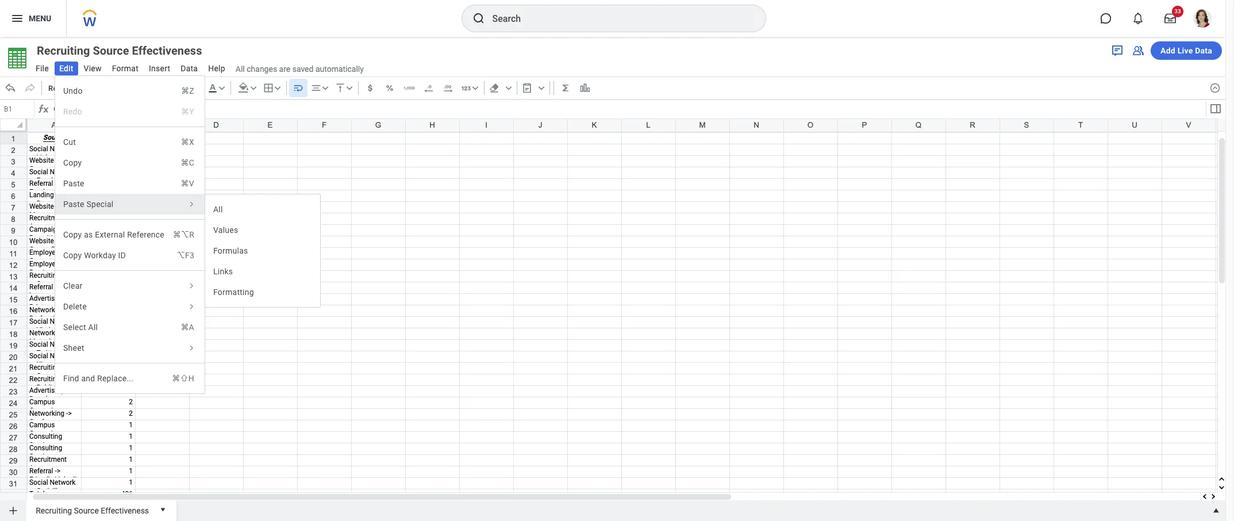 Task type: describe. For each thing, give the bounding box(es) containing it.
caret up image
[[1211, 505, 1223, 516]]

1 vertical spatial effectiveness
[[101, 506, 149, 515]]

all for all changes are saved automatically
[[236, 64, 245, 73]]

links
[[213, 267, 233, 276]]

33
[[1175, 8, 1182, 14]]

data inside button
[[1196, 46, 1213, 55]]

copy as external reference
[[63, 230, 164, 239]]

all changes are saved automatically
[[236, 64, 364, 73]]

add
[[1161, 46, 1176, 55]]

delete menu item
[[55, 296, 205, 317]]

⌘⇧h
[[172, 374, 194, 383]]

insert
[[149, 64, 170, 73]]

text wrap image
[[293, 82, 304, 94]]

menu item containing find and replace...
[[55, 368, 205, 389]]

1 chevron down small image from the left
[[344, 82, 355, 94]]

menu item containing copy as external reference
[[55, 224, 205, 245]]

copy for copy workday id
[[63, 251, 82, 260]]

chevron up circle image
[[1210, 82, 1222, 94]]

formatting
[[213, 288, 254, 297]]

workday
[[84, 251, 116, 260]]

undo l image
[[5, 82, 16, 94]]

caret down small image
[[157, 504, 169, 515]]

border all image
[[263, 82, 274, 94]]

copy for copy as external reference
[[63, 230, 82, 239]]

id
[[118, 251, 126, 260]]

add live data
[[1161, 46, 1213, 55]]

menus menu bar
[[30, 60, 231, 78]]

menu item containing undo
[[55, 81, 205, 101]]

paste for paste
[[63, 179, 84, 188]]

2 recruiting source effectiveness button from the top
[[31, 500, 154, 519]]

thousands comma image
[[404, 82, 415, 94]]

find and replace...
[[63, 374, 134, 383]]

6 chevron down small image from the left
[[503, 82, 515, 94]]

⌘x
[[181, 137, 194, 147]]

menu item containing copy workday id
[[55, 245, 205, 266]]

are
[[279, 64, 291, 73]]

clear menu item
[[55, 276, 205, 296]]

⌘y
[[181, 107, 194, 116]]

underline image
[[184, 82, 195, 94]]

select
[[63, 323, 86, 332]]

chevron right small image for delete
[[186, 301, 197, 312]]

dollar sign image
[[364, 82, 376, 94]]

2 chevron down small image from the left
[[248, 82, 259, 94]]

profile logan mcneil image
[[1194, 9, 1212, 30]]

chevron right small image
[[186, 199, 197, 209]]

numbers image
[[461, 82, 472, 94]]

formula editor image
[[1209, 102, 1223, 116]]

sheet
[[63, 343, 84, 353]]

format
[[112, 64, 139, 73]]

paste special
[[63, 200, 114, 209]]

find
[[63, 374, 79, 383]]

special
[[87, 200, 114, 209]]

view
[[84, 64, 102, 73]]

formulas
[[213, 246, 248, 255]]

inbox large image
[[1165, 13, 1177, 24]]

paste for paste special
[[63, 200, 84, 209]]

menu item containing redo
[[55, 101, 205, 122]]

all inside edit menu
[[88, 323, 98, 332]]

cut
[[63, 137, 76, 147]]

paste special menu item
[[55, 194, 205, 215]]

as
[[84, 230, 93, 239]]

menu button
[[0, 0, 66, 37]]

roboto
[[48, 84, 73, 92]]

Formula Bar text field
[[51, 101, 1206, 117]]

⌘z
[[181, 86, 194, 95]]

all changes are saved automatically button
[[231, 64, 364, 74]]

search image
[[472, 12, 486, 25]]

delete
[[63, 302, 87, 311]]



Task type: locate. For each thing, give the bounding box(es) containing it.
edit menu
[[55, 75, 205, 394]]

all right select
[[88, 323, 98, 332]]

0 vertical spatial data
[[1196, 46, 1213, 55]]

paste special menu
[[205, 194, 321, 308]]

6 menu item from the top
[[55, 224, 205, 245]]

data inside menus menu bar
[[181, 64, 198, 73]]

3 copy from the top
[[63, 251, 82, 260]]

chevron down small image right paste icon
[[536, 82, 547, 94]]

1 vertical spatial copy
[[63, 230, 82, 239]]

recruiting source effectiveness button
[[31, 43, 223, 59], [31, 500, 154, 519]]

chevron right small image for sheet
[[186, 343, 197, 353]]

chevron right small image down "⌘a"
[[186, 343, 197, 353]]

chevron down small image left align top image
[[320, 82, 331, 94]]

1 recruiting source effectiveness button from the top
[[31, 43, 223, 59]]

1 horizontal spatial chevron down small image
[[536, 82, 547, 94]]

sheet menu item
[[55, 338, 205, 358]]

add live data button
[[1151, 41, 1223, 60]]

0 horizontal spatial chevron down small image
[[344, 82, 355, 94]]

2 chevron right small image from the top
[[186, 301, 197, 312]]

clear
[[63, 281, 83, 290]]

0 vertical spatial chevron right small image
[[186, 281, 197, 291]]

undo
[[63, 86, 83, 95]]

0 horizontal spatial all
[[88, 323, 98, 332]]

copy for copy
[[63, 158, 82, 167]]

file
[[36, 64, 49, 73]]

toolbar container region
[[0, 76, 1206, 100]]

replace...
[[97, 374, 134, 383]]

chevron right small image up "⌘a"
[[186, 301, 197, 312]]

5 chevron down small image from the left
[[470, 82, 481, 94]]

edit
[[59, 64, 73, 73]]

1 vertical spatial data
[[181, 64, 198, 73]]

source
[[93, 44, 129, 58], [74, 506, 99, 515]]

all inside all changes are saved automatically button
[[236, 64, 245, 73]]

recruiting up edit
[[37, 44, 90, 58]]

0 vertical spatial source
[[93, 44, 129, 58]]

chevron right small image
[[186, 281, 197, 291], [186, 301, 197, 312], [186, 343, 197, 353]]

chevron right small image inside sheet menu item
[[186, 343, 197, 353]]

1 horizontal spatial data
[[1196, 46, 1213, 55]]

media classroom image
[[1132, 44, 1146, 58]]

paste inside menu item
[[63, 179, 84, 188]]

chevron down small image left dollar sign image
[[344, 82, 355, 94]]

align top image
[[335, 82, 346, 94]]

0 vertical spatial effectiveness
[[132, 44, 202, 58]]

1 chevron right small image from the top
[[186, 281, 197, 291]]

select all
[[63, 323, 98, 332]]

automatically
[[316, 64, 364, 73]]

0 vertical spatial recruiting
[[37, 44, 90, 58]]

chart image
[[580, 82, 591, 94]]

values
[[213, 225, 238, 235]]

2 paste from the top
[[63, 200, 84, 209]]

⌘c
[[181, 158, 194, 167]]

copy left as
[[63, 230, 82, 239]]

chevron right small image down ⌥f3
[[186, 281, 197, 291]]

33 button
[[1158, 6, 1184, 31]]

menu item
[[55, 81, 205, 101], [55, 101, 205, 122], [55, 132, 205, 152], [55, 152, 205, 173], [55, 173, 205, 194], [55, 224, 205, 245], [55, 245, 205, 266], [55, 317, 205, 338], [55, 368, 205, 389]]

chevron right small image for clear
[[186, 281, 197, 291]]

paste inside paste special menu item
[[63, 200, 84, 209]]

3 menu item from the top
[[55, 132, 205, 152]]

paste image
[[521, 82, 533, 94]]

copy left workday
[[63, 251, 82, 260]]

chevron down small image down are
[[272, 82, 283, 94]]

reference
[[127, 230, 164, 239]]

2 horizontal spatial all
[[236, 64, 245, 73]]

4 chevron down small image from the left
[[320, 82, 331, 94]]

0 vertical spatial recruiting source effectiveness button
[[31, 43, 223, 59]]

and
[[81, 374, 95, 383]]

0 vertical spatial all
[[236, 64, 245, 73]]

recruiting source effectiveness
[[37, 44, 202, 58], [36, 506, 149, 515]]

chevron down small image down the help
[[216, 82, 228, 94]]

1 vertical spatial all
[[213, 205, 223, 214]]

9 menu item from the top
[[55, 368, 205, 389]]

eraser image
[[489, 82, 500, 94]]

activity stream image
[[1111, 44, 1125, 58]]

chevron right small image inside delete menu item
[[186, 301, 197, 312]]

add footer ws image
[[8, 505, 19, 516]]

0 horizontal spatial data
[[181, 64, 198, 73]]

percentage image
[[384, 82, 396, 94]]

paste
[[63, 179, 84, 188], [63, 200, 84, 209]]

0 vertical spatial recruiting source effectiveness
[[37, 44, 202, 58]]

all
[[236, 64, 245, 73], [213, 205, 223, 214], [88, 323, 98, 332]]

⌘v
[[181, 179, 194, 188]]

2 vertical spatial all
[[88, 323, 98, 332]]

0 vertical spatial paste
[[63, 179, 84, 188]]

menu item containing copy
[[55, 152, 205, 173]]

live
[[1178, 46, 1194, 55]]

add zero image
[[443, 82, 454, 94]]

all up the values
[[213, 205, 223, 214]]

1 vertical spatial source
[[74, 506, 99, 515]]

external
[[95, 230, 125, 239]]

chevron down small image
[[216, 82, 228, 94], [248, 82, 259, 94], [272, 82, 283, 94], [320, 82, 331, 94], [470, 82, 481, 94], [503, 82, 515, 94]]

remove zero image
[[423, 82, 435, 94]]

chevron down small image right eraser image on the left top of page
[[503, 82, 515, 94]]

2 menu item from the top
[[55, 101, 205, 122]]

all for all
[[213, 205, 223, 214]]

recruiting
[[37, 44, 90, 58], [36, 506, 72, 515]]

align center image
[[310, 82, 322, 94]]

8 menu item from the top
[[55, 317, 205, 338]]

1 horizontal spatial all
[[213, 205, 223, 214]]

0 vertical spatial copy
[[63, 158, 82, 167]]

1 vertical spatial recruiting source effectiveness button
[[31, 500, 154, 519]]

paste up paste special
[[63, 179, 84, 188]]

2 copy from the top
[[63, 230, 82, 239]]

redo
[[63, 107, 82, 116]]

1 chevron down small image from the left
[[216, 82, 228, 94]]

copy
[[63, 158, 82, 167], [63, 230, 82, 239], [63, 251, 82, 260]]

copy workday id
[[63, 251, 126, 260]]

⌥f3
[[177, 251, 194, 260]]

data right live
[[1196, 46, 1213, 55]]

1 vertical spatial recruiting
[[36, 506, 72, 515]]

roboto button
[[44, 79, 107, 97]]

1 vertical spatial chevron right small image
[[186, 301, 197, 312]]

justify image
[[10, 12, 24, 25]]

all left changes
[[236, 64, 245, 73]]

None text field
[[1, 101, 34, 117]]

grid
[[0, 118, 1235, 521]]

2 chevron down small image from the left
[[536, 82, 547, 94]]

autosum image
[[560, 82, 572, 94]]

paste left special
[[63, 200, 84, 209]]

7 menu item from the top
[[55, 245, 205, 266]]

menu item containing select all
[[55, 317, 205, 338]]

menu item containing cut
[[55, 132, 205, 152]]

menu item containing paste
[[55, 173, 205, 194]]

chevron down small image left eraser image on the left top of page
[[470, 82, 481, 94]]

3 chevron right small image from the top
[[186, 343, 197, 353]]

⌘⌥r
[[173, 230, 194, 239]]

changes
[[247, 64, 277, 73]]

4 menu item from the top
[[55, 152, 205, 173]]

copy down cut
[[63, 158, 82, 167]]

⌘a
[[181, 323, 194, 332]]

1 vertical spatial recruiting source effectiveness
[[36, 506, 149, 515]]

1 menu item from the top
[[55, 81, 205, 101]]

all inside paste special menu
[[213, 205, 223, 214]]

menu
[[29, 14, 51, 23]]

chevron down small image left border all icon
[[248, 82, 259, 94]]

chevron down small image
[[344, 82, 355, 94], [536, 82, 547, 94]]

help
[[208, 64, 225, 73]]

1 copy from the top
[[63, 158, 82, 167]]

effectiveness up insert
[[132, 44, 202, 58]]

saved
[[293, 64, 314, 73]]

2 vertical spatial copy
[[63, 251, 82, 260]]

5 menu item from the top
[[55, 173, 205, 194]]

1 paste from the top
[[63, 179, 84, 188]]

effectiveness
[[132, 44, 202, 58], [101, 506, 149, 515]]

3 chevron down small image from the left
[[272, 82, 283, 94]]

fx image
[[37, 102, 51, 116]]

2 vertical spatial chevron right small image
[[186, 343, 197, 353]]

1 vertical spatial paste
[[63, 200, 84, 209]]

notifications large image
[[1133, 13, 1145, 24]]

effectiveness left caret down small icon
[[101, 506, 149, 515]]

recruiting right the add footer ws icon
[[36, 506, 72, 515]]

data
[[1196, 46, 1213, 55], [181, 64, 198, 73]]

chevron right small image inside clear 'menu item'
[[186, 281, 197, 291]]

Search Workday  search field
[[493, 6, 742, 31]]

data up underline icon on the top of the page
[[181, 64, 198, 73]]



Task type: vqa. For each thing, say whether or not it's contained in the screenshot.
bottom with
no



